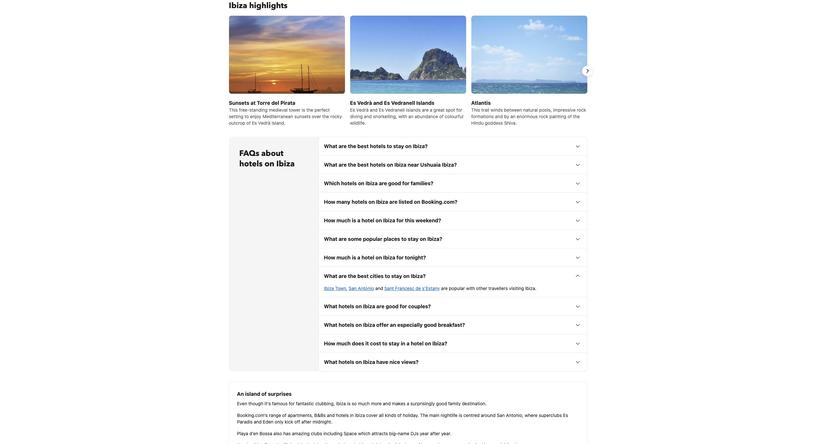 Task type: locate. For each thing, give the bounding box(es) containing it.
are down rocky
[[339, 143, 347, 149]]

over
[[312, 114, 321, 119]]

booking.com?
[[422, 199, 458, 205]]

attracts
[[372, 431, 388, 437]]

2 horizontal spatial an
[[511, 114, 516, 119]]

year
[[420, 431, 429, 437]]

for inside dropdown button
[[397, 255, 404, 261]]

a right makes at the bottom
[[407, 401, 409, 407]]

kick
[[285, 419, 293, 425]]

best down the 'what are the best hotels to stay on ibiza?'
[[358, 162, 369, 168]]

1 vertical spatial after
[[430, 431, 440, 437]]

hotel up what are the best cities to stay on ibiza? at the bottom
[[362, 255, 374, 261]]

places
[[384, 236, 400, 242]]

though
[[248, 401, 263, 407]]

0 vertical spatial san
[[349, 286, 357, 291]]

ibiza? for what are the best cities to stay on ibiza?
[[411, 273, 426, 279]]

2 best from the top
[[358, 162, 369, 168]]

how for how much does it cost to stay in a hotel on ibiza?
[[324, 341, 335, 347]]

an right 'by'
[[511, 114, 516, 119]]

after down apartments,
[[302, 419, 311, 425]]

0 vertical spatial popular
[[363, 236, 382, 242]]

all
[[379, 413, 384, 418]]

ibiza?
[[413, 143, 428, 149], [442, 162, 457, 168], [427, 236, 442, 242], [411, 273, 426, 279], [432, 341, 447, 347]]

ibiza inside faqs about hotels on ibiza
[[276, 159, 295, 169]]

1 horizontal spatial in
[[401, 341, 405, 347]]

ibiza? up de
[[411, 273, 426, 279]]

0 horizontal spatial san
[[349, 286, 357, 291]]

0 vertical spatial hotel
[[362, 218, 374, 224]]

to inside sunsets at torre del pirata this free-standing medieval tower is the perfect setting to enjoy mediterranean sunsets over the rocky outcrop of es vedrà island.
[[245, 114, 249, 119]]

how many hotels on ibiza are listed on booking.com?
[[324, 199, 458, 205]]

7 what from the top
[[324, 359, 337, 365]]

1 vertical spatial best
[[358, 162, 369, 168]]

an island of surprises
[[237, 391, 292, 397]]

0 vertical spatial rock
[[577, 107, 586, 113]]

holiday.
[[403, 413, 419, 418]]

best up san antonio link
[[358, 273, 369, 279]]

4 how from the top
[[324, 341, 335, 347]]

1 what from the top
[[324, 143, 337, 149]]

a left great
[[430, 107, 432, 113]]

atlantis
[[471, 100, 491, 106]]

nightlife
[[441, 413, 458, 418]]

1 vertical spatial san
[[497, 413, 505, 418]]

hotel up some
[[362, 218, 374, 224]]

goddess
[[485, 120, 503, 126]]

6 what from the top
[[324, 322, 337, 328]]

san right the around
[[497, 413, 505, 418]]

famous
[[272, 401, 288, 407]]

a down some
[[357, 255, 360, 261]]

to right places
[[401, 236, 407, 242]]

which
[[358, 431, 371, 437]]

midnight.
[[313, 419, 332, 425]]

good inside dropdown button
[[386, 304, 399, 310]]

off
[[294, 419, 300, 425]]

after right year
[[430, 431, 440, 437]]

rock down the pools,
[[539, 114, 548, 119]]

how many hotels on ibiza are listed on booking.com? button
[[319, 193, 587, 211]]

es vedrà and es vedranell islands es vedrà and es vedranell islands are a great spot for diving and snorkelling, with an abundance of colourful wildlife.
[[350, 100, 464, 126]]

how for how many hotels on ibiza are listed on booking.com?
[[324, 199, 335, 205]]

what hotels on ibiza are good for couples?
[[324, 304, 431, 310]]

for
[[456, 107, 462, 113], [402, 181, 410, 186], [397, 218, 404, 224], [397, 255, 404, 261], [400, 304, 407, 310], [289, 401, 295, 407]]

with left other
[[466, 286, 475, 291]]

are left listed
[[389, 199, 398, 205]]

stay up the sant
[[391, 273, 402, 279]]

the down the 'what are the best hotels to stay on ibiza?'
[[348, 162, 356, 168]]

are down what are the best hotels on ibiza near ushuaia ibiza? in the top of the page
[[379, 181, 387, 186]]

much down many
[[337, 218, 351, 224]]

good
[[388, 181, 401, 186], [386, 304, 399, 310], [424, 322, 437, 328], [436, 401, 447, 407]]

1 vertical spatial hotel
[[362, 255, 374, 261]]

stay up what are the best hotels on ibiza near ushuaia ibiza? in the top of the page
[[393, 143, 404, 149]]

the inside atlantis this trail winds between natural pools, impressive rock formations and by an enormous rock painting of the hindu goddess shiva.
[[573, 114, 580, 119]]

es inside sunsets at torre del pirata this free-standing medieval tower is the perfect setting to enjoy mediterranean sunsets over the rocky outcrop of es vedrà island.
[[252, 120, 257, 126]]

vedrà
[[357, 100, 372, 106], [356, 107, 369, 113], [258, 120, 270, 126]]

cities
[[370, 273, 384, 279]]

best for what are the best hotels to stay on ibiza?
[[358, 143, 369, 149]]

0 vertical spatial in
[[401, 341, 405, 347]]

this down atlantis
[[471, 107, 480, 113]]

2 this from the left
[[471, 107, 480, 113]]

hotel down especially
[[411, 341, 424, 347]]

an right offer
[[390, 322, 396, 328]]

hotels inside "what hotels on ibiza offer an especially good breakfast?" dropdown button
[[339, 322, 354, 328]]

much right so
[[358, 401, 370, 407]]

wildlife.
[[350, 120, 366, 126]]

is inside booking.com's range of apartments, b&bs and hotels in ibiza cover all kinds of holiday. the main nightlife is centred around san antonio, where superclubs es paradis and eden only kick off after midnight.
[[459, 413, 462, 418]]

booking.com's range of apartments, b&bs and hotels in ibiza cover all kinds of holiday. the main nightlife is centred around san antonio, where superclubs es paradis and eden only kick off after midnight.
[[237, 413, 568, 425]]

to up what are the best hotels on ibiza near ushuaia ibiza? in the top of the page
[[387, 143, 392, 149]]

torre
[[257, 100, 270, 106]]

with right snorkelling,
[[398, 114, 407, 119]]

best down wildlife.
[[358, 143, 369, 149]]

hindu
[[471, 120, 484, 126]]

what hotels on ibiza have nice views?
[[324, 359, 419, 365]]

and inside accordion control element
[[375, 286, 383, 291]]

0 horizontal spatial an
[[390, 322, 396, 328]]

ibiza? inside dropdown button
[[411, 273, 426, 279]]

3 what from the top
[[324, 236, 337, 242]]

on down does
[[356, 359, 362, 365]]

is left "centred"
[[459, 413, 462, 418]]

island
[[245, 391, 260, 397]]

for left the tonight?
[[397, 255, 404, 261]]

0 vertical spatial after
[[302, 419, 311, 425]]

on right "faqs"
[[265, 159, 274, 169]]

much left does
[[337, 341, 351, 347]]

to right cost at the bottom of page
[[382, 341, 388, 347]]

much inside dropdown button
[[337, 255, 351, 261]]

1 horizontal spatial with
[[466, 286, 475, 291]]

hotel
[[362, 218, 374, 224], [362, 255, 374, 261], [411, 341, 424, 347]]

to right cities
[[385, 273, 390, 279]]

of up kick
[[282, 413, 287, 418]]

much for how much is a hotel on ibiza for this weekend?
[[337, 218, 351, 224]]

on right listed
[[414, 199, 420, 205]]

offer
[[376, 322, 389, 328]]

playa d'en bossa also has amazing clubs including space which attracts big-name djs year after year.
[[237, 431, 451, 437]]

2 vertical spatial best
[[358, 273, 369, 279]]

are inside dropdown button
[[339, 273, 347, 279]]

on down which hotels on ibiza are good for families?
[[369, 199, 375, 205]]

this inside sunsets at torre del pirata this free-standing medieval tower is the perfect setting to enjoy mediterranean sunsets over the rocky outcrop of es vedrà island.
[[229, 107, 238, 113]]

are inside es vedrà and es vedranell islands es vedrà and es vedranell islands are a great spot for diving and snorkelling, with an abundance of colourful wildlife.
[[422, 107, 429, 113]]

3 best from the top
[[358, 273, 369, 279]]

,
[[346, 286, 348, 291]]

san
[[349, 286, 357, 291], [497, 413, 505, 418]]

an inside atlantis this trail winds between natural pools, impressive rock formations and by an enormous rock painting of the hindu goddess shiva.
[[511, 114, 516, 119]]

the up san antonio link
[[348, 273, 356, 279]]

is inside dropdown button
[[352, 255, 356, 261]]

ibiza? for what are the best hotels to stay on ibiza?
[[413, 143, 428, 149]]

in up the views?
[[401, 341, 405, 347]]

are up abundance
[[422, 107, 429, 113]]

of down impressive
[[568, 114, 572, 119]]

an left abundance
[[408, 114, 414, 119]]

what are the best hotels to stay on ibiza? button
[[319, 137, 587, 155]]

nice
[[390, 359, 400, 365]]

0 horizontal spatial in
[[350, 413, 354, 418]]

of inside es vedrà and es vedranell islands es vedrà and es vedranell islands are a great spot for diving and snorkelling, with an abundance of colourful wildlife.
[[439, 114, 444, 119]]

year.
[[441, 431, 451, 437]]

1 best from the top
[[358, 143, 369, 149]]

how for how much is a hotel on ibiza for this weekend?
[[324, 218, 335, 224]]

es vedrà and es vedranell islands image
[[350, 16, 466, 132]]

an inside es vedrà and es vedranell islands es vedrà and es vedranell islands are a great spot for diving and snorkelling, with an abundance of colourful wildlife.
[[408, 114, 414, 119]]

standing
[[249, 107, 268, 113]]

1 horizontal spatial an
[[408, 114, 414, 119]]

0 vertical spatial vedrà
[[357, 100, 372, 106]]

4 what from the top
[[324, 273, 337, 279]]

0 vertical spatial best
[[358, 143, 369, 149]]

the down wildlife.
[[348, 143, 356, 149]]

pools,
[[539, 107, 552, 113]]

this inside atlantis this trail winds between natural pools, impressive rock formations and by an enormous rock painting of the hindu goddess shiva.
[[471, 107, 480, 113]]

is down some
[[352, 255, 356, 261]]

hotel inside dropdown button
[[362, 255, 374, 261]]

popular down what are the best cities to stay on ibiza? dropdown button
[[449, 286, 465, 291]]

5 what from the top
[[324, 304, 337, 310]]

faqs
[[239, 148, 259, 159]]

travellers
[[489, 286, 508, 291]]

is up sunsets
[[302, 107, 305, 113]]

hotels inside the what hotels on ibiza are good for couples? dropdown button
[[339, 304, 354, 310]]

destination.
[[462, 401, 487, 407]]

some
[[348, 236, 362, 242]]

is up some
[[352, 218, 356, 224]]

francesc
[[395, 286, 414, 291]]

hotels
[[370, 143, 386, 149], [239, 159, 263, 169], [370, 162, 386, 168], [341, 181, 357, 186], [352, 199, 367, 205], [339, 304, 354, 310], [339, 322, 354, 328], [339, 359, 354, 365], [336, 413, 349, 418]]

antonio,
[[506, 413, 524, 418]]

0 horizontal spatial rock
[[539, 114, 548, 119]]

on right which on the top left of page
[[358, 181, 364, 186]]

what are the best hotels to stay on ibiza?
[[324, 143, 428, 149]]

ibiza? up near at the top
[[413, 143, 428, 149]]

of inside sunsets at torre del pirata this free-standing medieval tower is the perfect setting to enjoy mediterranean sunsets over the rocky outcrop of es vedrà island.
[[246, 120, 251, 126]]

1 horizontal spatial rock
[[577, 107, 586, 113]]

for left families? at top right
[[402, 181, 410, 186]]

3 how from the top
[[324, 255, 335, 261]]

what for what are the best cities to stay on ibiza?
[[324, 273, 337, 279]]

0 vertical spatial with
[[398, 114, 407, 119]]

colourful
[[445, 114, 464, 119]]

best inside dropdown button
[[358, 273, 369, 279]]

atlantis image
[[471, 16, 587, 132]]

visiting
[[509, 286, 524, 291]]

with inside accordion control element
[[466, 286, 475, 291]]

much for how much is a hotel on ibiza for tonight?
[[337, 255, 351, 261]]

stay for places
[[408, 236, 419, 242]]

stay for hotels
[[393, 143, 404, 149]]

the
[[307, 107, 313, 113], [322, 114, 329, 119], [573, 114, 580, 119], [348, 143, 356, 149], [348, 162, 356, 168], [348, 273, 356, 279]]

rock right impressive
[[577, 107, 586, 113]]

of up the it's
[[262, 391, 267, 397]]

san right ,
[[349, 286, 357, 291]]

the up over
[[307, 107, 313, 113]]

what for what hotels on ibiza are good for couples?
[[324, 304, 337, 310]]

a
[[430, 107, 432, 113], [357, 218, 360, 224], [357, 255, 360, 261], [407, 341, 410, 347], [407, 401, 409, 407]]

enormous
[[517, 114, 538, 119]]

vedranell
[[391, 100, 415, 106], [385, 107, 405, 113]]

much for how much does it cost to stay in a hotel on ibiza?
[[337, 341, 351, 347]]

good left 'family'
[[436, 401, 447, 407]]

of down enjoy
[[246, 120, 251, 126]]

de
[[416, 286, 421, 291]]

of inside atlantis this trail winds between natural pools, impressive rock formations and by an enormous rock painting of the hindu goddess shiva.
[[568, 114, 572, 119]]

hotel for tonight?
[[362, 255, 374, 261]]

good up how many hotels on ibiza are listed on booking.com?
[[388, 181, 401, 186]]

how much does it cost to stay in a hotel on ibiza? button
[[319, 335, 587, 353]]

0 horizontal spatial after
[[302, 419, 311, 425]]

ibiza.
[[525, 286, 537, 291]]

what hotels on ibiza are good for couples? button
[[319, 297, 587, 316]]

for up 'colourful'
[[456, 107, 462, 113]]

sunsets at torre del pirata image
[[229, 16, 345, 132]]

in inside booking.com's range of apartments, b&bs and hotels in ibiza cover all kinds of holiday. the main nightlife is centred around san antonio, where superclubs es paradis and eden only kick off after midnight.
[[350, 413, 354, 418]]

1 horizontal spatial this
[[471, 107, 480, 113]]

what for what are the best hotels to stay on ibiza?
[[324, 143, 337, 149]]

to inside dropdown button
[[385, 273, 390, 279]]

are up 'town'
[[339, 273, 347, 279]]

with inside es vedrà and es vedranell islands es vedrà and es vedranell islands are a great spot for diving and snorkelling, with an abundance of colourful wildlife.
[[398, 114, 407, 119]]

for right famous
[[289, 401, 295, 407]]

apartments,
[[288, 413, 313, 418]]

0 horizontal spatial this
[[229, 107, 238, 113]]

stay inside dropdown button
[[391, 273, 402, 279]]

cost
[[370, 341, 381, 347]]

how
[[324, 199, 335, 205], [324, 218, 335, 224], [324, 255, 335, 261], [324, 341, 335, 347]]

next image
[[583, 67, 591, 75]]

fantastic
[[296, 401, 314, 407]]

how inside dropdown button
[[324, 255, 335, 261]]

ibiza? for what are some popular places to stay on ibiza?
[[427, 236, 442, 242]]

1 how from the top
[[324, 199, 335, 205]]

ibiza? down the weekend?
[[427, 236, 442, 242]]

stay right cost at the bottom of page
[[389, 341, 400, 347]]

by
[[504, 114, 509, 119]]

is inside dropdown button
[[352, 218, 356, 224]]

sunsets
[[294, 114, 311, 119]]

0 horizontal spatial with
[[398, 114, 407, 119]]

on down san antonio link
[[356, 304, 362, 310]]

ibiza
[[229, 0, 247, 11], [276, 159, 295, 169], [394, 162, 407, 168], [366, 181, 378, 186], [376, 199, 388, 205], [383, 218, 395, 224], [383, 255, 395, 261], [324, 286, 334, 291], [363, 304, 375, 310], [363, 322, 375, 328], [363, 359, 375, 365], [336, 401, 346, 407], [355, 413, 365, 418]]

big-
[[389, 431, 398, 437]]

natural
[[523, 107, 538, 113]]

spot
[[446, 107, 455, 113]]

are up which on the top left of page
[[339, 162, 347, 168]]

1 horizontal spatial popular
[[449, 286, 465, 291]]

stay for cost
[[389, 341, 400, 347]]

island.
[[272, 120, 285, 126]]

sunsets at torre del pirata this free-standing medieval tower is the perfect setting to enjoy mediterranean sunsets over the rocky outcrop of es vedrà island.
[[229, 100, 342, 126]]

the down impressive
[[573, 114, 580, 119]]

2 vertical spatial vedrà
[[258, 120, 270, 126]]

much down some
[[337, 255, 351, 261]]

snorkelling,
[[373, 114, 397, 119]]

of down great
[[439, 114, 444, 119]]

0 horizontal spatial popular
[[363, 236, 382, 242]]

2 what from the top
[[324, 162, 337, 168]]

is inside sunsets at torre del pirata this free-standing medieval tower is the perfect setting to enjoy mediterranean sunsets over the rocky outcrop of es vedrà island.
[[302, 107, 305, 113]]

ibiza? down breakfast?
[[432, 341, 447, 347]]

1 horizontal spatial after
[[430, 431, 440, 437]]

is
[[302, 107, 305, 113], [352, 218, 356, 224], [352, 255, 356, 261], [347, 401, 351, 407], [459, 413, 462, 418]]

good right especially
[[424, 322, 437, 328]]

1 vertical spatial in
[[350, 413, 354, 418]]

an
[[408, 114, 414, 119], [511, 114, 516, 119], [390, 322, 396, 328]]

1 vertical spatial with
[[466, 286, 475, 291]]

on up francesc
[[403, 273, 410, 279]]

1 horizontal spatial san
[[497, 413, 505, 418]]

popular right some
[[363, 236, 382, 242]]

and inside atlantis this trail winds between natural pools, impressive rock formations and by an enormous rock painting of the hindu goddess shiva.
[[495, 114, 503, 119]]

stay up the tonight?
[[408, 236, 419, 242]]

1 this from the left
[[229, 107, 238, 113]]

good down the sant
[[386, 304, 399, 310]]

in inside dropdown button
[[401, 341, 405, 347]]

to down free-
[[245, 114, 249, 119]]

on up what are some popular places to stay on ibiza?
[[376, 218, 382, 224]]

to
[[245, 114, 249, 119], [387, 143, 392, 149], [401, 236, 407, 242], [385, 273, 390, 279], [382, 341, 388, 347]]

on inside faqs about hotels on ibiza
[[265, 159, 274, 169]]

this up setting
[[229, 107, 238, 113]]

weekend?
[[416, 218, 441, 224]]

hotels inside booking.com's range of apartments, b&bs and hotels in ibiza cover all kinds of holiday. the main nightlife is centred around san antonio, where superclubs es paradis and eden only kick off after midnight.
[[336, 413, 349, 418]]

2 how from the top
[[324, 218, 335, 224]]

1 vertical spatial popular
[[449, 286, 465, 291]]

how much is a hotel on ibiza for this weekend? button
[[319, 211, 587, 230]]

in down so
[[350, 413, 354, 418]]

0 vertical spatial vedranell
[[391, 100, 415, 106]]



Task type: vqa. For each thing, say whether or not it's contained in the screenshot.
Non-Refundable
no



Task type: describe. For each thing, give the bounding box(es) containing it.
san antonio link
[[349, 286, 374, 291]]

surprisingly
[[411, 401, 435, 407]]

a inside dropdown button
[[357, 255, 360, 261]]

what are the best hotels on ibiza near ushuaia ibiza? button
[[319, 156, 587, 174]]

2 vertical spatial hotel
[[411, 341, 424, 347]]

hotels inside which hotels on ibiza are good for families? dropdown button
[[341, 181, 357, 186]]

on up cities
[[376, 255, 382, 261]]

which hotels on ibiza are good for families?
[[324, 181, 433, 186]]

vedrà inside sunsets at torre del pirata this free-standing medieval tower is the perfect setting to enjoy mediterranean sunsets over the rocky outcrop of es vedrà island.
[[258, 120, 270, 126]]

shiva.
[[504, 120, 517, 126]]

what are the best hotels on ibiza near ushuaia ibiza?
[[324, 162, 457, 168]]

what hotels on ibiza offer an especially good breakfast? button
[[319, 316, 587, 334]]

on up does
[[356, 322, 362, 328]]

cover
[[366, 413, 378, 418]]

trail
[[481, 107, 489, 113]]

only
[[275, 419, 284, 425]]

hotels inside 'what are the best hotels to stay on ibiza?' dropdown button
[[370, 143, 386, 149]]

tonight?
[[405, 255, 426, 261]]

1 vertical spatial rock
[[539, 114, 548, 119]]

makes
[[392, 401, 406, 407]]

on up near at the top
[[405, 143, 412, 149]]

setting
[[229, 114, 243, 119]]

good inside dropdown button
[[424, 322, 437, 328]]

ibiza highlights section
[[224, 16, 593, 132]]

surprises
[[268, 391, 292, 397]]

hotels inside the what hotels on ibiza have nice views? dropdown button
[[339, 359, 354, 365]]

impressive
[[553, 107, 576, 113]]

more
[[371, 401, 382, 407]]

have
[[376, 359, 388, 365]]

the down perfect
[[322, 114, 329, 119]]

for inside es vedrà and es vedranell islands es vedrà and es vedranell islands are a great spot for diving and snorkelling, with an abundance of colourful wildlife.
[[456, 107, 462, 113]]

which
[[324, 181, 340, 186]]

outcrop
[[229, 120, 245, 126]]

a up some
[[357, 218, 360, 224]]

on down "what hotels on ibiza offer an especially good breakfast?" dropdown button
[[425, 341, 431, 347]]

what for what hotels on ibiza offer an especially good breakfast?
[[324, 322, 337, 328]]

this
[[405, 218, 415, 224]]

how much is a hotel on ibiza for this weekend?
[[324, 218, 441, 224]]

listed
[[399, 199, 413, 205]]

medieval
[[269, 107, 288, 113]]

good inside dropdown button
[[388, 181, 401, 186]]

to for what are the best hotels to stay on ibiza?
[[387, 143, 392, 149]]

town
[[335, 286, 346, 291]]

what for what hotels on ibiza have nice views?
[[324, 359, 337, 365]]

to for what are the best cities to stay on ibiza?
[[385, 273, 390, 279]]

has
[[283, 431, 291, 437]]

even though it's famous for fantastic clubbing, ibiza is so much more and makes a surprisingly good family destination.
[[237, 401, 487, 407]]

ibiza inside booking.com's range of apartments, b&bs and hotels in ibiza cover all kinds of holiday. the main nightlife is centred around san antonio, where superclubs es paradis and eden only kick off after midnight.
[[355, 413, 365, 418]]

pirata
[[281, 100, 295, 106]]

how much is a hotel on ibiza for tonight? button
[[319, 249, 587, 267]]

mediterranean
[[263, 114, 293, 119]]

what for what are some popular places to stay on ibiza?
[[324, 236, 337, 242]]

what are the best cities to stay on ibiza?
[[324, 273, 426, 279]]

ibiza inside dropdown button
[[366, 181, 378, 186]]

hotels inside how many hotels on ibiza are listed on booking.com? dropdown button
[[352, 199, 367, 205]]

for inside dropdown button
[[402, 181, 410, 186]]

abundance
[[415, 114, 438, 119]]

es inside booking.com's range of apartments, b&bs and hotels in ibiza cover all kinds of holiday. the main nightlife is centred around san antonio, where superclubs es paradis and eden only kick off after midnight.
[[563, 413, 568, 418]]

are up offer
[[376, 304, 385, 310]]

ibiza? right ushuaia
[[442, 162, 457, 168]]

superclubs
[[539, 413, 562, 418]]

families?
[[411, 181, 433, 186]]

are inside dropdown button
[[379, 181, 387, 186]]

winds
[[491, 107, 503, 113]]

is left so
[[347, 401, 351, 407]]

for left this
[[397, 218, 404, 224]]

range
[[269, 413, 281, 418]]

including
[[323, 431, 343, 437]]

even
[[237, 401, 247, 407]]

best for what are the best hotels on ibiza near ushuaia ibiza?
[[358, 162, 369, 168]]

how much is a hotel on ibiza for tonight?
[[324, 255, 426, 261]]

which hotels on ibiza are good for families? button
[[319, 174, 587, 193]]

how much does it cost to stay in a hotel on ibiza?
[[324, 341, 447, 347]]

where
[[525, 413, 538, 418]]

d'en
[[249, 431, 258, 437]]

after inside booking.com's range of apartments, b&bs and hotels in ibiza cover all kinds of holiday. the main nightlife is centred around san antonio, where superclubs es paradis and eden only kick off after midnight.
[[302, 419, 311, 425]]

so
[[352, 401, 357, 407]]

on inside dropdown button
[[358, 181, 364, 186]]

in for ibiza
[[350, 413, 354, 418]]

ibiza town , san antonio and sant francesc de s'estany are popular with other travellers visiting ibiza.
[[324, 286, 537, 291]]

atlantis this trail winds between natural pools, impressive rock formations and by an enormous rock painting of the hindu goddess shiva.
[[471, 100, 586, 126]]

in for a
[[401, 341, 405, 347]]

on up which hotels on ibiza are good for families?
[[387, 162, 393, 168]]

amazing
[[292, 431, 310, 437]]

to for what are some popular places to stay on ibiza?
[[401, 236, 407, 242]]

ibiza town link
[[324, 286, 346, 291]]

clubs
[[311, 431, 322, 437]]

how for how much is a hotel on ibiza for tonight?
[[324, 255, 335, 261]]

kinds
[[385, 413, 396, 418]]

on down the weekend?
[[420, 236, 426, 242]]

space
[[344, 431, 357, 437]]

stay for cities
[[391, 273, 402, 279]]

1 vertical spatial vedrà
[[356, 107, 369, 113]]

views?
[[401, 359, 419, 365]]

accordion control element
[[319, 137, 587, 372]]

to for how much does it cost to stay in a hotel on ibiza?
[[382, 341, 388, 347]]

san inside accordion control element
[[349, 286, 357, 291]]

great
[[434, 107, 445, 113]]

s'estany
[[422, 286, 440, 291]]

of right kinds
[[397, 413, 402, 418]]

an inside dropdown button
[[390, 322, 396, 328]]

it's
[[265, 401, 271, 407]]

popular inside dropdown button
[[363, 236, 382, 242]]

a up the views?
[[407, 341, 410, 347]]

centred
[[464, 413, 480, 418]]

clubbing,
[[315, 401, 335, 407]]

1 vertical spatial vedranell
[[385, 107, 405, 113]]

a inside es vedrà and es vedranell islands es vedrà and es vedranell islands are a great spot for diving and snorkelling, with an abundance of colourful wildlife.
[[430, 107, 432, 113]]

hotel for this
[[362, 218, 374, 224]]

san inside booking.com's range of apartments, b&bs and hotels in ibiza cover all kinds of holiday. the main nightlife is centred around san antonio, where superclubs es paradis and eden only kick off after midnight.
[[497, 413, 505, 418]]

hotels inside what are the best hotels on ibiza near ushuaia ibiza? dropdown button
[[370, 162, 386, 168]]

an
[[237, 391, 244, 397]]

1 vertical spatial islands
[[406, 107, 421, 113]]

are left some
[[339, 236, 347, 242]]

eden
[[263, 419, 274, 425]]

best for what are the best cities to stay on ibiza?
[[358, 273, 369, 279]]

couples?
[[408, 304, 431, 310]]

what hotels on ibiza have nice views? button
[[319, 353, 587, 371]]

for left couples?
[[400, 304, 407, 310]]

what for what are the best hotels on ibiza near ushuaia ibiza?
[[324, 162, 337, 168]]

are right s'estany
[[441, 286, 448, 291]]

antonio
[[358, 286, 374, 291]]

playa
[[237, 431, 248, 437]]

0 vertical spatial islands
[[416, 100, 435, 106]]

hotels inside faqs about hotels on ibiza
[[239, 159, 263, 169]]

the inside dropdown button
[[348, 273, 356, 279]]

what are some popular places to stay on ibiza?
[[324, 236, 442, 242]]

name
[[398, 431, 409, 437]]

perfect
[[315, 107, 330, 113]]

especially
[[397, 322, 423, 328]]

main
[[429, 413, 440, 418]]

djs
[[411, 431, 419, 437]]

paradis
[[237, 419, 253, 425]]

highlights
[[249, 0, 288, 11]]



